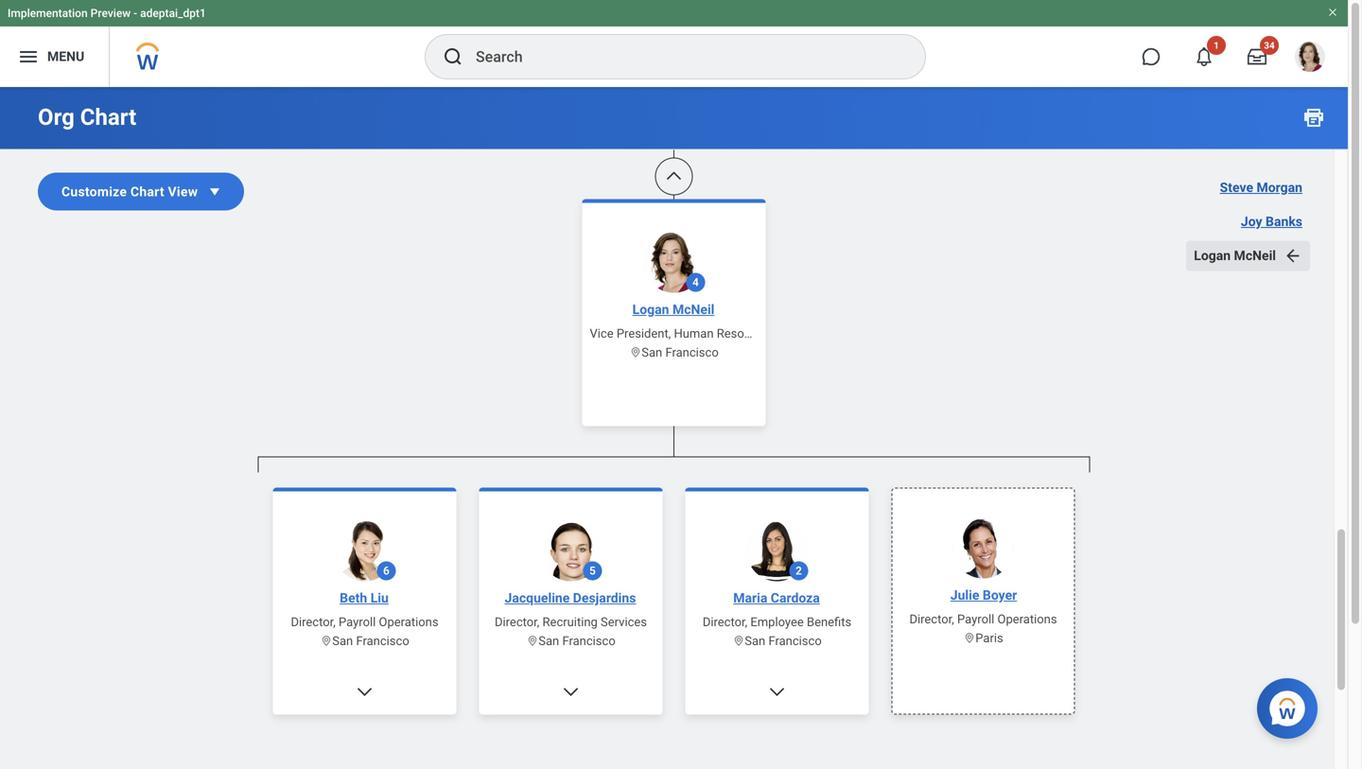Task type: describe. For each thing, give the bounding box(es) containing it.
location image for julie
[[964, 632, 976, 644]]

-
[[134, 7, 137, 20]]

resources
[[717, 326, 775, 341]]

implementation preview -   adeptai_dpt1
[[8, 7, 206, 20]]

director, for beth liu
[[291, 615, 336, 629]]

san for maria
[[745, 634, 766, 648]]

jacqueline desjardins
[[505, 590, 636, 606]]

notifications large image
[[1195, 47, 1214, 66]]

1 button
[[1184, 36, 1226, 78]]

chevron down image for jacqueline
[[562, 683, 581, 702]]

preview
[[91, 7, 131, 20]]

chart for customize
[[131, 184, 164, 199]]

san for beth
[[332, 634, 353, 648]]

francisco for cardoza
[[769, 634, 822, 648]]

caret down image
[[206, 182, 224, 201]]

customize
[[62, 184, 127, 199]]

0 horizontal spatial logan mcneil
[[633, 302, 715, 317]]

logan mcneil inside button
[[1194, 248, 1276, 264]]

julie boyer
[[951, 588, 1017, 603]]

arrow left image
[[1284, 246, 1303, 265]]

adeptai_dpt1
[[140, 7, 206, 20]]

maria
[[734, 590, 768, 606]]

chevron up image
[[665, 167, 684, 186]]

francisco for mcneil
[[666, 345, 719, 360]]

benefits
[[807, 615, 852, 629]]

maria cardoza
[[734, 590, 820, 606]]

profile logan mcneil image
[[1295, 42, 1326, 76]]

san francisco for mcneil
[[642, 345, 719, 360]]

6
[[383, 564, 390, 578]]

francisco for liu
[[356, 634, 409, 648]]

1 vertical spatial mcneil
[[673, 302, 715, 317]]

boyer
[[983, 588, 1017, 603]]

payroll for beth
[[339, 615, 376, 629]]

customize chart view
[[62, 184, 198, 199]]

director, employee benefits
[[703, 615, 852, 629]]

inbox large image
[[1248, 47, 1267, 66]]

search image
[[442, 45, 465, 68]]

1 vertical spatial logan
[[633, 302, 669, 317]]

chart for org
[[80, 104, 136, 131]]

director, for julie boyer
[[910, 612, 955, 626]]

logan mcneil button
[[1187, 241, 1311, 271]]

5
[[590, 564, 596, 578]]

34 button
[[1237, 36, 1279, 78]]

logan inside button
[[1194, 248, 1231, 264]]

beth liu
[[340, 590, 389, 606]]

close environment banner image
[[1328, 7, 1339, 18]]

menu button
[[0, 26, 109, 87]]

org chart
[[38, 104, 136, 131]]

desjardins
[[573, 590, 636, 606]]

1
[[1214, 40, 1220, 51]]

print org chart image
[[1303, 106, 1326, 129]]

director, payroll operations for beth
[[291, 615, 439, 629]]

president,
[[617, 326, 671, 341]]

view
[[168, 184, 198, 199]]



Task type: vqa. For each thing, say whether or not it's contained in the screenshot.
x small icon
no



Task type: locate. For each thing, give the bounding box(es) containing it.
mcneil inside button
[[1234, 248, 1276, 264]]

0 horizontal spatial director, payroll operations
[[291, 615, 439, 629]]

1 horizontal spatial logan mcneil
[[1194, 248, 1276, 264]]

0 horizontal spatial chevron down image
[[355, 683, 374, 702]]

san francisco for liu
[[332, 634, 409, 648]]

location image for logan
[[629, 346, 642, 359]]

chevron down image
[[355, 683, 374, 702], [562, 683, 581, 702]]

1 vertical spatial logan mcneil
[[633, 302, 715, 317]]

chevron down image down the director, recruiting services
[[562, 683, 581, 702]]

joy
[[1241, 214, 1263, 229]]

logan mcneil down "joy"
[[1194, 248, 1276, 264]]

director, down julie
[[910, 612, 955, 626]]

san
[[642, 345, 663, 360], [332, 634, 353, 648], [539, 634, 559, 648], [745, 634, 766, 648]]

director, payroll operations
[[910, 612, 1057, 626], [291, 615, 439, 629]]

director, recruiting services
[[495, 615, 647, 629]]

san down recruiting
[[539, 634, 559, 648]]

director, payroll operations down beth liu link
[[291, 615, 439, 629]]

1 horizontal spatial logan
[[1194, 248, 1231, 264]]

0 horizontal spatial mcneil
[[673, 302, 715, 317]]

operations down liu at the left
[[379, 615, 439, 629]]

director, down beth liu link
[[291, 615, 336, 629]]

1 horizontal spatial director, payroll operations
[[910, 612, 1057, 626]]

logan mcneil
[[1194, 248, 1276, 264], [633, 302, 715, 317]]

san francisco
[[642, 345, 719, 360], [332, 634, 409, 648], [539, 634, 616, 648], [745, 634, 822, 648]]

0 vertical spatial logan
[[1194, 248, 1231, 264]]

location image
[[733, 635, 745, 647]]

chart left view
[[131, 184, 164, 199]]

san francisco for cardoza
[[745, 634, 822, 648]]

0 vertical spatial chart
[[80, 104, 136, 131]]

jacqueline desjardins link
[[497, 589, 644, 608]]

chart
[[80, 104, 136, 131], [131, 184, 164, 199]]

operations for boyer
[[998, 612, 1057, 626]]

beth liu link
[[332, 589, 396, 608]]

director, up location image
[[703, 615, 748, 629]]

director, payroll operations up paris
[[910, 612, 1057, 626]]

34
[[1264, 40, 1275, 51]]

location image
[[629, 346, 642, 359], [964, 632, 976, 644], [320, 635, 332, 647], [526, 635, 539, 647]]

director,
[[910, 612, 955, 626], [291, 615, 336, 629], [495, 615, 540, 629], [703, 615, 748, 629]]

maria cardoza link
[[726, 589, 828, 608]]

payroll up paris
[[958, 612, 995, 626]]

logan mcneil link
[[625, 300, 722, 319]]

mcneil up human
[[673, 302, 715, 317]]

francisco
[[666, 345, 719, 360], [356, 634, 409, 648], [562, 634, 616, 648], [769, 634, 822, 648]]

menu banner
[[0, 0, 1348, 87]]

operations
[[998, 612, 1057, 626], [379, 615, 439, 629]]

paris
[[976, 631, 1004, 645]]

beth
[[340, 590, 367, 606]]

san francisco down vice president, human resources in the top of the page
[[642, 345, 719, 360]]

implementation
[[8, 7, 88, 20]]

operations down boyer
[[998, 612, 1057, 626]]

chevron down image
[[768, 683, 787, 702]]

payroll down beth
[[339, 615, 376, 629]]

0 vertical spatial mcneil
[[1234, 248, 1276, 264]]

1 horizontal spatial chevron down image
[[562, 683, 581, 702]]

Search Workday  search field
[[476, 36, 887, 78]]

jacqueline
[[505, 590, 570, 606]]

payroll for julie
[[958, 612, 995, 626]]

san francisco for desjardins
[[539, 634, 616, 648]]

francisco down liu at the left
[[356, 634, 409, 648]]

chevron down image for beth
[[355, 683, 374, 702]]

1 horizontal spatial mcneil
[[1234, 248, 1276, 264]]

san francisco down employee
[[745, 634, 822, 648]]

liu
[[371, 590, 389, 606]]

employee
[[751, 615, 804, 629]]

0 horizontal spatial logan
[[633, 302, 669, 317]]

san for logan
[[642, 345, 663, 360]]

1 vertical spatial chart
[[131, 184, 164, 199]]

joy banks
[[1241, 214, 1303, 229]]

location image down julie
[[964, 632, 976, 644]]

julie
[[951, 588, 980, 603]]

customize chart view button
[[38, 173, 244, 211]]

banks
[[1266, 214, 1303, 229]]

location image for beth
[[320, 635, 332, 647]]

mcneil
[[1234, 248, 1276, 264], [673, 302, 715, 317]]

0 horizontal spatial payroll
[[339, 615, 376, 629]]

4
[[693, 276, 699, 289]]

francisco down employee
[[769, 634, 822, 648]]

mcneil down "joy"
[[1234, 248, 1276, 264]]

san francisco down beth liu link
[[332, 634, 409, 648]]

org
[[38, 104, 75, 131]]

location image down the director, recruiting services
[[526, 635, 539, 647]]

logan up president, at the top left of the page
[[633, 302, 669, 317]]

1 horizontal spatial payroll
[[958, 612, 995, 626]]

2
[[796, 564, 802, 578]]

location image for jacqueline
[[526, 635, 539, 647]]

chart inside customize chart view button
[[131, 184, 164, 199]]

recruiting
[[543, 615, 598, 629]]

logan
[[1194, 248, 1231, 264], [633, 302, 669, 317]]

joy banks button
[[1234, 207, 1311, 237]]

vice
[[590, 326, 614, 341]]

san down president, at the top left of the page
[[642, 345, 663, 360]]

steve
[[1220, 180, 1254, 195]]

director, for maria cardoza
[[703, 615, 748, 629]]

services
[[601, 615, 647, 629]]

steve morgan
[[1220, 180, 1303, 195]]

location image down president, at the top left of the page
[[629, 346, 642, 359]]

1 chevron down image from the left
[[355, 683, 374, 702]]

julie boyer link
[[943, 586, 1025, 605]]

san down director, employee benefits
[[745, 634, 766, 648]]

director, for jacqueline desjardins
[[495, 615, 540, 629]]

menu
[[47, 49, 84, 64]]

cardoza
[[771, 590, 820, 606]]

org chart main content
[[0, 0, 1348, 769]]

payroll
[[958, 612, 995, 626], [339, 615, 376, 629]]

human
[[674, 326, 714, 341]]

logan mcneil up vice president, human resources in the top of the page
[[633, 302, 715, 317]]

operations for liu
[[379, 615, 439, 629]]

0 horizontal spatial operations
[[379, 615, 439, 629]]

chevron down image down beth liu link
[[355, 683, 374, 702]]

logan down steve
[[1194, 248, 1231, 264]]

0 vertical spatial logan mcneil
[[1194, 248, 1276, 264]]

1 horizontal spatial operations
[[998, 612, 1057, 626]]

san for jacqueline
[[539, 634, 559, 648]]

chart right org
[[80, 104, 136, 131]]

francisco for desjardins
[[562, 634, 616, 648]]

logan mcneil, logan mcneil, 4 direct reports element
[[258, 473, 1091, 769]]

francisco down human
[[666, 345, 719, 360]]

san francisco down the director, recruiting services
[[539, 634, 616, 648]]

director, payroll operations for julie
[[910, 612, 1057, 626]]

director, down jacqueline
[[495, 615, 540, 629]]

san down beth
[[332, 634, 353, 648]]

francisco down the director, recruiting services
[[562, 634, 616, 648]]

location image down beth liu link
[[320, 635, 332, 647]]

justify image
[[17, 45, 40, 68]]

2 chevron down image from the left
[[562, 683, 581, 702]]

vice president, human resources
[[590, 326, 775, 341]]

morgan
[[1257, 180, 1303, 195]]

steve morgan button
[[1213, 173, 1311, 203]]



